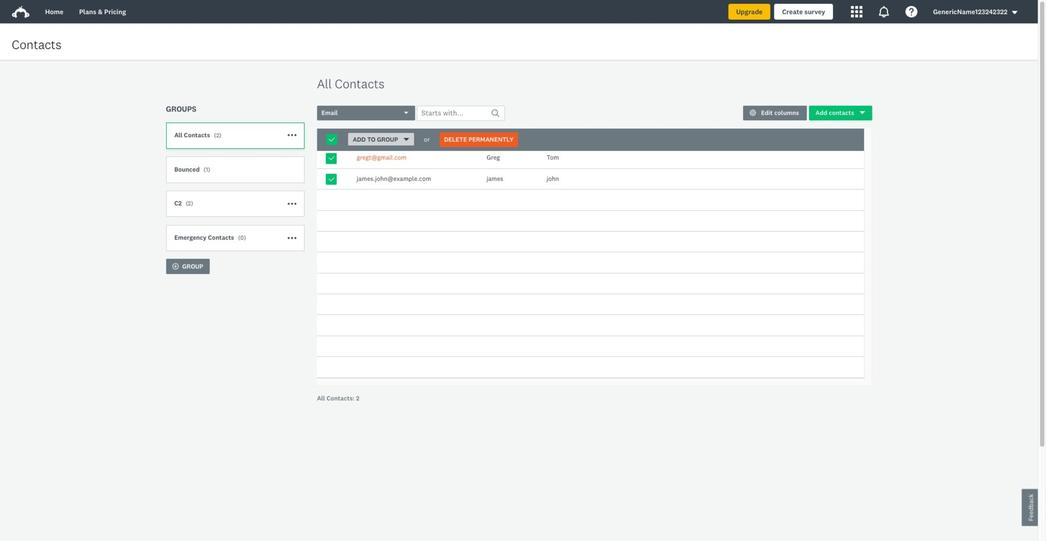 Task type: describe. For each thing, give the bounding box(es) containing it.
dropdown arrow image
[[1012, 9, 1019, 16]]

surveymonkey logo image
[[12, 6, 29, 18]]



Task type: locate. For each thing, give the bounding box(es) containing it.
2 products icon image from the left
[[878, 6, 890, 18]]

1 horizontal spatial products icon image
[[878, 6, 890, 18]]

products icon image
[[851, 6, 863, 18], [878, 6, 890, 18]]

1 products icon image from the left
[[851, 6, 863, 18]]

0 horizontal spatial products icon image
[[851, 6, 863, 18]]

Starts with... text field
[[417, 105, 505, 121]]

help icon image
[[906, 6, 918, 18]]



Task type: vqa. For each thing, say whether or not it's contained in the screenshot.
SurveyMonkey Logo
yes



